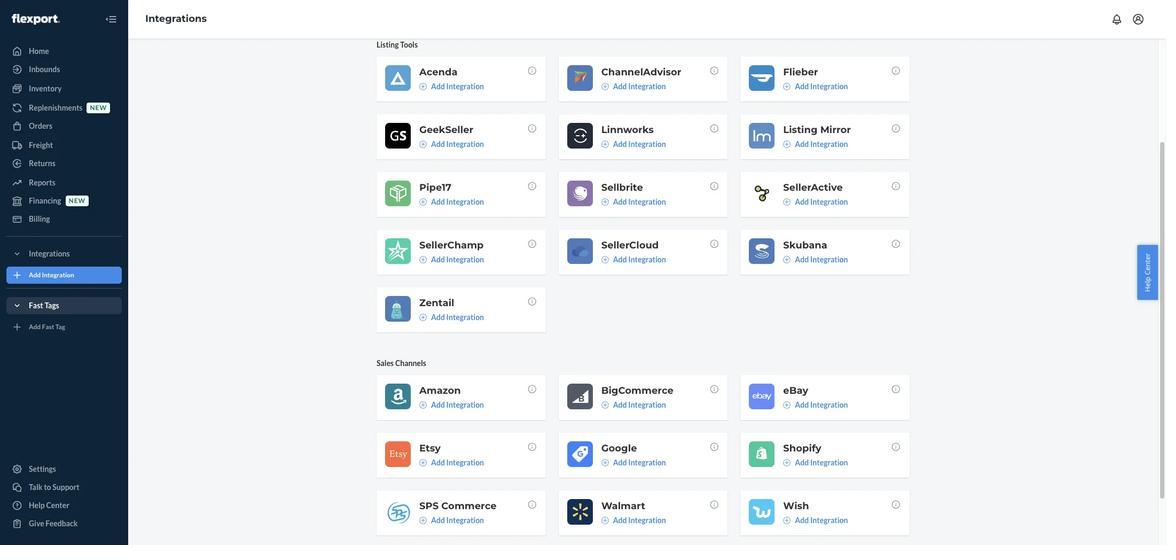 Task type: locate. For each thing, give the bounding box(es) containing it.
listing
[[377, 40, 399, 49], [784, 124, 818, 136]]

add integration link down etsy
[[419, 457, 484, 468]]

plus circle image down linnworks
[[601, 140, 609, 148]]

add integration link down walmart
[[601, 515, 666, 526]]

0 vertical spatial new
[[90, 104, 107, 112]]

plus circle image for channeladvisor
[[601, 83, 609, 90]]

help center link
[[6, 497, 122, 514]]

inbounds
[[29, 65, 60, 74]]

add down skubana
[[795, 255, 809, 264]]

add for zentail
[[431, 313, 445, 322]]

add
[[431, 82, 445, 91], [613, 82, 627, 91], [795, 82, 809, 91], [431, 139, 445, 148], [613, 139, 627, 148], [795, 139, 809, 148], [431, 197, 445, 206], [613, 197, 627, 206], [795, 197, 809, 206], [431, 255, 445, 264], [613, 255, 627, 264], [795, 255, 809, 264], [29, 271, 41, 279], [431, 313, 445, 322], [29, 323, 41, 331], [431, 400, 445, 409], [613, 400, 627, 409], [795, 400, 809, 409], [431, 458, 445, 467], [613, 458, 627, 467], [795, 458, 809, 467], [431, 516, 445, 525], [613, 516, 627, 525], [795, 516, 809, 525]]

add down walmart
[[613, 516, 627, 525]]

add integration for etsy
[[431, 458, 484, 467]]

add integration down geekseller
[[431, 139, 484, 148]]

plus circle image down sellbrite
[[601, 198, 609, 206]]

1 vertical spatial new
[[69, 197, 86, 205]]

orders link
[[6, 118, 122, 135]]

add down sellerchamp
[[431, 255, 445, 264]]

add integration for sps commerce
[[431, 516, 484, 525]]

add for sellerchamp
[[431, 255, 445, 264]]

0 vertical spatial fast
[[29, 301, 43, 310]]

add integration link down "sps commerce" on the left bottom of the page
[[419, 515, 484, 526]]

plus circle image for pipe17
[[419, 198, 427, 206]]

reports link
[[6, 174, 122, 191]]

add integration link for pipe17
[[419, 197, 484, 207]]

add integration down flieber
[[795, 82, 848, 91]]

add fast tag
[[29, 323, 65, 331]]

0 vertical spatial help
[[1143, 277, 1153, 292]]

plus circle image down walmart
[[601, 517, 609, 524]]

1 vertical spatial fast
[[42, 323, 54, 331]]

add integration link down listing mirror
[[784, 139, 848, 150]]

add down pipe17
[[431, 197, 445, 206]]

inventory
[[29, 84, 62, 93]]

add down selleractive
[[795, 197, 809, 206]]

integration
[[446, 82, 484, 91], [629, 82, 666, 91], [811, 82, 848, 91], [446, 139, 484, 148], [629, 139, 666, 148], [811, 139, 848, 148], [446, 197, 484, 206], [629, 197, 666, 206], [811, 197, 848, 206], [446, 255, 484, 264], [629, 255, 666, 264], [811, 255, 848, 264], [42, 271, 74, 279], [446, 313, 484, 322], [446, 400, 484, 409], [629, 400, 666, 409], [811, 400, 848, 409], [446, 458, 484, 467], [629, 458, 666, 467], [811, 458, 848, 467], [446, 516, 484, 525], [629, 516, 666, 525], [811, 516, 848, 525]]

1 horizontal spatial integrations
[[145, 13, 207, 25]]

add integration down walmart
[[613, 516, 666, 525]]

add integration link down google
[[601, 457, 666, 468]]

add integration link for flieber
[[784, 81, 848, 92]]

add integration down google
[[613, 458, 666, 467]]

0 vertical spatial listing
[[377, 40, 399, 49]]

plus circle image down pipe17
[[419, 198, 427, 206]]

add up fast tags
[[29, 271, 41, 279]]

plus circle image down wish
[[784, 517, 791, 524]]

add integration link down integrations dropdown button
[[6, 267, 122, 284]]

plus circle image for shopify
[[784, 459, 791, 466]]

add down listing mirror
[[795, 139, 809, 148]]

integration for sps commerce
[[446, 516, 484, 525]]

sellbrite
[[601, 182, 643, 193]]

add integration for selleractive
[[795, 197, 848, 206]]

plus circle image down selleractive
[[784, 198, 791, 206]]

0 horizontal spatial help center
[[29, 501, 69, 510]]

listing left tools
[[377, 40, 399, 49]]

add integration link down sellbrite
[[601, 197, 666, 207]]

help center inside help center "link"
[[29, 501, 69, 510]]

0 horizontal spatial listing
[[377, 40, 399, 49]]

home
[[29, 46, 49, 56]]

add integration down skubana
[[795, 255, 848, 264]]

add integration down acenda
[[431, 82, 484, 91]]

plus circle image
[[601, 83, 609, 90], [784, 83, 791, 90], [419, 140, 427, 148], [601, 140, 609, 148], [419, 198, 427, 206], [784, 198, 791, 206], [419, 256, 427, 263], [784, 256, 791, 263], [419, 314, 427, 321], [419, 401, 427, 409], [601, 401, 609, 409], [784, 401, 791, 409], [419, 459, 427, 466], [601, 459, 609, 466], [784, 459, 791, 466], [601, 517, 609, 524]]

1 vertical spatial center
[[46, 501, 69, 510]]

0 horizontal spatial new
[[69, 197, 86, 205]]

channeladvisor
[[601, 66, 682, 78]]

add integration down pipe17
[[431, 197, 484, 206]]

talk to support
[[29, 483, 79, 492]]

plus circle image down amazon
[[419, 401, 427, 409]]

add down amazon
[[431, 400, 445, 409]]

add integration for wish
[[795, 516, 848, 525]]

add down wish
[[795, 516, 809, 525]]

new for replenishments
[[90, 104, 107, 112]]

add integration link for skubana
[[784, 254, 848, 265]]

add for shopify
[[795, 458, 809, 467]]

add integration for shopify
[[795, 458, 848, 467]]

sales
[[377, 358, 394, 368]]

returns
[[29, 159, 55, 168]]

plus circle image for linnworks
[[601, 140, 609, 148]]

add integration for bigcommerce
[[613, 400, 666, 409]]

open notifications image
[[1111, 13, 1124, 26]]

add integration link for listing mirror
[[784, 139, 848, 150]]

pipe17
[[419, 182, 452, 193]]

add integration down sellbrite
[[613, 197, 666, 206]]

plus circle image for walmart
[[601, 517, 609, 524]]

0 horizontal spatial help
[[29, 501, 45, 510]]

add integration link
[[419, 81, 484, 92], [601, 81, 666, 92], [784, 81, 848, 92], [419, 139, 484, 150], [601, 139, 666, 150], [784, 139, 848, 150], [419, 197, 484, 207], [601, 197, 666, 207], [784, 197, 848, 207], [419, 254, 484, 265], [601, 254, 666, 265], [784, 254, 848, 265], [6, 267, 122, 284], [419, 312, 484, 323], [419, 400, 484, 410], [601, 400, 666, 410], [784, 400, 848, 410], [419, 457, 484, 468], [601, 457, 666, 468], [784, 457, 848, 468], [419, 515, 484, 526], [601, 515, 666, 526], [784, 515, 848, 526]]

plus circle image down channeladvisor
[[601, 83, 609, 90]]

inventory link
[[6, 80, 122, 97]]

add integration down amazon
[[431, 400, 484, 409]]

add integration link down sellercloud
[[601, 254, 666, 265]]

plus circle image down acenda
[[419, 83, 427, 90]]

add for sps commerce
[[431, 516, 445, 525]]

add for acenda
[[431, 82, 445, 91]]

add integration for sellerchamp
[[431, 255, 484, 264]]

add integration link down "zentail"
[[419, 312, 484, 323]]

add integration down integrations dropdown button
[[29, 271, 74, 279]]

add integration down "zentail"
[[431, 313, 484, 322]]

plus circle image down shopify
[[784, 459, 791, 466]]

add integration down bigcommerce
[[613, 400, 666, 409]]

1 horizontal spatial help
[[1143, 277, 1153, 292]]

channels
[[395, 358, 426, 368]]

0 vertical spatial center
[[1143, 253, 1153, 275]]

plus circle image for google
[[601, 459, 609, 466]]

add down sellbrite
[[613, 197, 627, 206]]

help center inside help center button
[[1143, 253, 1153, 292]]

plus circle image for acenda
[[419, 83, 427, 90]]

integration for shopify
[[811, 458, 848, 467]]

add integration down sellercloud
[[613, 255, 666, 264]]

add integration for google
[[613, 458, 666, 467]]

add integration for zentail
[[431, 313, 484, 322]]

integrations button
[[6, 245, 122, 262]]

amazon
[[419, 385, 461, 396]]

add integration link for linnworks
[[601, 139, 666, 150]]

1 horizontal spatial help center
[[1143, 253, 1153, 292]]

add integration link down ebay
[[784, 400, 848, 410]]

plus circle image down sellerchamp
[[419, 256, 427, 263]]

plus circle image down sps
[[419, 517, 427, 524]]

new up orders link
[[90, 104, 107, 112]]

plus circle image down google
[[601, 459, 609, 466]]

add down sps
[[431, 516, 445, 525]]

add for listing mirror
[[795, 139, 809, 148]]

add down google
[[613, 458, 627, 467]]

plus circle image down listing mirror
[[784, 140, 791, 148]]

1 vertical spatial help
[[29, 501, 45, 510]]

add down sellercloud
[[613, 255, 627, 264]]

new down reports link
[[69, 197, 86, 205]]

skubana
[[784, 239, 828, 251]]

flexport logo image
[[12, 14, 60, 24]]

integration for pipe17
[[446, 197, 484, 206]]

new
[[90, 104, 107, 112], [69, 197, 86, 205]]

add for linnworks
[[613, 139, 627, 148]]

integration for listing mirror
[[811, 139, 848, 148]]

add integration link for channeladvisor
[[601, 81, 666, 92]]

center inside "link"
[[46, 501, 69, 510]]

add integration link down geekseller
[[419, 139, 484, 150]]

add integration link down shopify
[[784, 457, 848, 468]]

listing for listing mirror
[[784, 124, 818, 136]]

help
[[1143, 277, 1153, 292], [29, 501, 45, 510]]

freight link
[[6, 137, 122, 154]]

0 horizontal spatial integrations
[[29, 249, 70, 258]]

orders
[[29, 121, 52, 130]]

integration for amazon
[[446, 400, 484, 409]]

plus circle image down flieber
[[784, 83, 791, 90]]

add for wish
[[795, 516, 809, 525]]

add integration down wish
[[795, 516, 848, 525]]

integration for bigcommerce
[[629, 400, 666, 409]]

add integration
[[431, 82, 484, 91], [613, 82, 666, 91], [795, 82, 848, 91], [431, 139, 484, 148], [613, 139, 666, 148], [795, 139, 848, 148], [431, 197, 484, 206], [613, 197, 666, 206], [795, 197, 848, 206], [431, 255, 484, 264], [613, 255, 666, 264], [795, 255, 848, 264], [29, 271, 74, 279], [431, 313, 484, 322], [431, 400, 484, 409], [613, 400, 666, 409], [795, 400, 848, 409], [431, 458, 484, 467], [613, 458, 666, 467], [795, 458, 848, 467], [431, 516, 484, 525], [613, 516, 666, 525], [795, 516, 848, 525]]

add integration link down amazon
[[419, 400, 484, 410]]

1 vertical spatial listing
[[784, 124, 818, 136]]

add integration down linnworks
[[613, 139, 666, 148]]

integration for zentail
[[446, 313, 484, 322]]

integrations
[[145, 13, 207, 25], [29, 249, 70, 258]]

acenda
[[419, 66, 458, 78]]

plus circle image down etsy
[[419, 459, 427, 466]]

add down channeladvisor
[[613, 82, 627, 91]]

1 horizontal spatial new
[[90, 104, 107, 112]]

add integration down selleractive
[[795, 197, 848, 206]]

plus circle image for geekseller
[[419, 140, 427, 148]]

open account menu image
[[1132, 13, 1145, 26]]

add integration link for amazon
[[419, 400, 484, 410]]

add down ebay
[[795, 400, 809, 409]]

add integration down "sps commerce" on the left bottom of the page
[[431, 516, 484, 525]]

1 vertical spatial help center
[[29, 501, 69, 510]]

plus circle image
[[419, 83, 427, 90], [784, 140, 791, 148], [601, 198, 609, 206], [601, 256, 609, 263], [419, 517, 427, 524], [784, 517, 791, 524]]

google
[[601, 442, 637, 454]]

add integration down channeladvisor
[[613, 82, 666, 91]]

new for financing
[[69, 197, 86, 205]]

add integration down ebay
[[795, 400, 848, 409]]

add down "zentail"
[[431, 313, 445, 322]]

plus circle image down "zentail"
[[419, 314, 427, 321]]

integration for channeladvisor
[[629, 82, 666, 91]]

add integration link for ebay
[[784, 400, 848, 410]]

0 horizontal spatial center
[[46, 501, 69, 510]]

integration for sellerchamp
[[446, 255, 484, 264]]

plus circle image for etsy
[[419, 459, 427, 466]]

add down acenda
[[431, 82, 445, 91]]

add integration link down acenda
[[419, 81, 484, 92]]

listing mirror
[[784, 124, 851, 136]]

add integration link down bigcommerce
[[601, 400, 666, 410]]

add down geekseller
[[431, 139, 445, 148]]

help inside help center "link"
[[29, 501, 45, 510]]

add for sellercloud
[[613, 255, 627, 264]]

plus circle image down skubana
[[784, 256, 791, 263]]

billing link
[[6, 211, 122, 228]]

plus circle image down sellercloud
[[601, 256, 609, 263]]

add integration link down linnworks
[[601, 139, 666, 150]]

1 horizontal spatial listing
[[784, 124, 818, 136]]

add integration link for wish
[[784, 515, 848, 526]]

sellercloud
[[601, 239, 659, 251]]

add integration link down wish
[[784, 515, 848, 526]]

add down linnworks
[[613, 139, 627, 148]]

add for amazon
[[431, 400, 445, 409]]

add integration link down sellerchamp
[[419, 254, 484, 265]]

plus circle image down ebay
[[784, 401, 791, 409]]

listing left mirror
[[784, 124, 818, 136]]

add integration link for shopify
[[784, 457, 848, 468]]

fast left tags
[[29, 301, 43, 310]]

add integration for sellercloud
[[613, 255, 666, 264]]

integration for acenda
[[446, 82, 484, 91]]

add integration link for sellbrite
[[601, 197, 666, 207]]

selleractive
[[784, 182, 843, 193]]

integrations link
[[145, 13, 207, 25]]

replenishments
[[29, 103, 83, 112]]

add down etsy
[[431, 458, 445, 467]]

1 vertical spatial integrations
[[29, 249, 70, 258]]

add integration link for bigcommerce
[[601, 400, 666, 410]]

freight
[[29, 141, 53, 150]]

plus circle image down bigcommerce
[[601, 401, 609, 409]]

help center
[[1143, 253, 1153, 292], [29, 501, 69, 510]]

add integration link down skubana
[[784, 254, 848, 265]]

add integration link for zentail
[[419, 312, 484, 323]]

add integration down sellerchamp
[[431, 255, 484, 264]]

add integration down shopify
[[795, 458, 848, 467]]

plus circle image down geekseller
[[419, 140, 427, 148]]

add integration link down channeladvisor
[[601, 81, 666, 92]]

add down bigcommerce
[[613, 400, 627, 409]]

add integration link down pipe17
[[419, 197, 484, 207]]

0 vertical spatial integrations
[[145, 13, 207, 25]]

support
[[52, 483, 79, 492]]

add for geekseller
[[431, 139, 445, 148]]

plus circle image for sps commerce
[[419, 517, 427, 524]]

add integration link down selleractive
[[784, 197, 848, 207]]

add down fast tags
[[29, 323, 41, 331]]

add integration for geekseller
[[431, 139, 484, 148]]

plus circle image for sellercloud
[[601, 256, 609, 263]]

plus circle image for ebay
[[784, 401, 791, 409]]

give
[[29, 519, 44, 528]]

add down flieber
[[795, 82, 809, 91]]

fast left tag
[[42, 323, 54, 331]]

integration for flieber
[[811, 82, 848, 91]]

1 horizontal spatial center
[[1143, 253, 1153, 275]]

fast
[[29, 301, 43, 310], [42, 323, 54, 331]]

0 vertical spatial help center
[[1143, 253, 1153, 292]]

plus circle image for listing mirror
[[784, 140, 791, 148]]

tag
[[55, 323, 65, 331]]

add integration link down flieber
[[784, 81, 848, 92]]

add for channeladvisor
[[613, 82, 627, 91]]

integration for ebay
[[811, 400, 848, 409]]

add integration down etsy
[[431, 458, 484, 467]]

add integration down listing mirror
[[795, 139, 848, 148]]

center
[[1143, 253, 1153, 275], [46, 501, 69, 510]]

add down shopify
[[795, 458, 809, 467]]

sellerchamp
[[419, 239, 484, 251]]

add integration link for sps commerce
[[419, 515, 484, 526]]



Task type: describe. For each thing, give the bounding box(es) containing it.
add integration link for selleractive
[[784, 197, 848, 207]]

add integration for ebay
[[795, 400, 848, 409]]

add integration link for geekseller
[[419, 139, 484, 150]]

integration for geekseller
[[446, 139, 484, 148]]

add for walmart
[[613, 516, 627, 525]]

add integration for walmart
[[613, 516, 666, 525]]

plus circle image for zentail
[[419, 314, 427, 321]]

home link
[[6, 43, 122, 60]]

settings
[[29, 464, 56, 473]]

integration for sellbrite
[[629, 197, 666, 206]]

integration for google
[[629, 458, 666, 467]]

integration for wish
[[811, 516, 848, 525]]

add for etsy
[[431, 458, 445, 467]]

add for pipe17
[[431, 197, 445, 206]]

fast tags
[[29, 301, 59, 310]]

financing
[[29, 196, 61, 205]]

help center button
[[1138, 245, 1158, 300]]

integration for etsy
[[446, 458, 484, 467]]

integrations inside dropdown button
[[29, 249, 70, 258]]

fast tags button
[[6, 297, 122, 314]]

listing for listing tools
[[377, 40, 399, 49]]

add integration for linnworks
[[613, 139, 666, 148]]

add integration for sellbrite
[[613, 197, 666, 206]]

sps
[[419, 500, 439, 512]]

geekseller
[[419, 124, 474, 136]]

listing tools
[[377, 40, 418, 49]]

zentail
[[419, 297, 454, 309]]

add integration link for google
[[601, 457, 666, 468]]

add inside add fast tag link
[[29, 323, 41, 331]]

bigcommerce
[[601, 385, 674, 396]]

plus circle image for flieber
[[784, 83, 791, 90]]

sales channels
[[377, 358, 426, 368]]

add for ebay
[[795, 400, 809, 409]]

help inside help center button
[[1143, 277, 1153, 292]]

plus circle image for amazon
[[419, 401, 427, 409]]

integration for linnworks
[[629, 139, 666, 148]]

add integration link for etsy
[[419, 457, 484, 468]]

walmart
[[601, 500, 645, 512]]

add integration for listing mirror
[[795, 139, 848, 148]]

add fast tag link
[[6, 318, 122, 336]]

wish
[[784, 500, 809, 512]]

tags
[[45, 301, 59, 310]]

add for google
[[613, 458, 627, 467]]

add integration link for walmart
[[601, 515, 666, 526]]

add integration for flieber
[[795, 82, 848, 91]]

add for selleractive
[[795, 197, 809, 206]]

settings link
[[6, 461, 122, 478]]

linnworks
[[601, 124, 654, 136]]

add for bigcommerce
[[613, 400, 627, 409]]

plus circle image for sellerchamp
[[419, 256, 427, 263]]

add integration for pipe17
[[431, 197, 484, 206]]

flieber
[[784, 66, 818, 78]]

sps commerce
[[419, 500, 497, 512]]

add integration link for sellerchamp
[[419, 254, 484, 265]]

plus circle image for sellbrite
[[601, 198, 609, 206]]

returns link
[[6, 155, 122, 172]]

inbounds link
[[6, 61, 122, 78]]

center inside button
[[1143, 253, 1153, 275]]

add integration for channeladvisor
[[613, 82, 666, 91]]

give feedback
[[29, 519, 78, 528]]

add for sellbrite
[[613, 197, 627, 206]]

add integration for skubana
[[795, 255, 848, 264]]

plus circle image for skubana
[[784, 256, 791, 263]]

fast inside dropdown button
[[29, 301, 43, 310]]

integration for sellercloud
[[629, 255, 666, 264]]

integration for skubana
[[811, 255, 848, 264]]

plus circle image for wish
[[784, 517, 791, 524]]

billing
[[29, 214, 50, 223]]

to
[[44, 483, 51, 492]]

ebay
[[784, 385, 809, 396]]

integration for walmart
[[629, 516, 666, 525]]

add integration link for sellercloud
[[601, 254, 666, 265]]

feedback
[[46, 519, 78, 528]]

talk to support button
[[6, 479, 122, 496]]

add integration link for acenda
[[419, 81, 484, 92]]

tools
[[400, 40, 418, 49]]

commerce
[[441, 500, 497, 512]]

plus circle image for selleractive
[[784, 198, 791, 206]]

mirror
[[821, 124, 851, 136]]

integration for selleractive
[[811, 197, 848, 206]]

add for skubana
[[795, 255, 809, 264]]

close navigation image
[[105, 13, 118, 26]]

give feedback button
[[6, 515, 122, 532]]

shopify
[[784, 442, 822, 454]]

add integration for acenda
[[431, 82, 484, 91]]

add for flieber
[[795, 82, 809, 91]]

etsy
[[419, 442, 441, 454]]

talk
[[29, 483, 42, 492]]

reports
[[29, 178, 55, 187]]

add integration for amazon
[[431, 400, 484, 409]]



Task type: vqa. For each thing, say whether or not it's contained in the screenshot.
Etsy ADD INTEGRATION
yes



